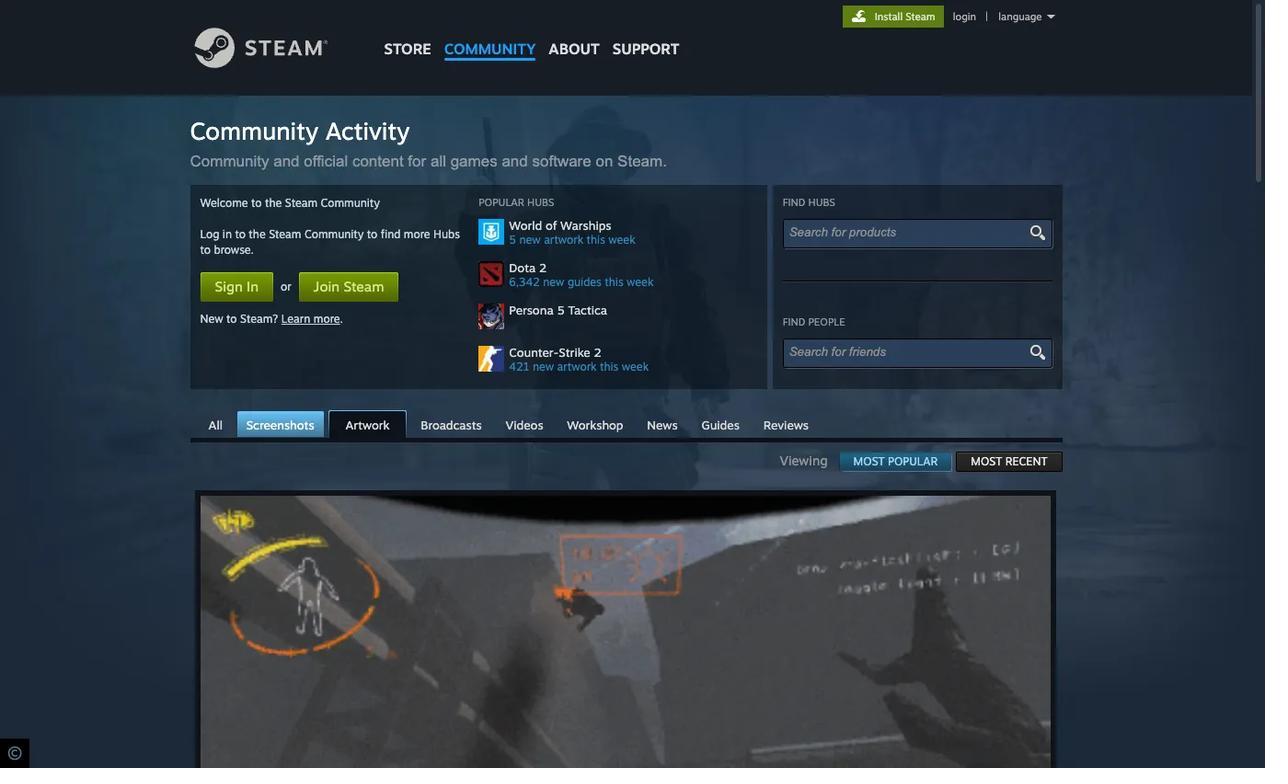 Task type: describe. For each thing, give the bounding box(es) containing it.
all
[[208, 418, 223, 433]]

dota 2 6,342 new guides this week
[[509, 261, 654, 289]]

to right in
[[235, 227, 246, 241]]

steam.
[[618, 153, 667, 170]]

workshop
[[567, 418, 624, 433]]

browse.
[[214, 243, 254, 257]]

6,342
[[509, 275, 540, 289]]

0 horizontal spatial more
[[314, 312, 340, 326]]

screenshots
[[246, 418, 314, 433]]

community up the welcome
[[190, 153, 269, 170]]

support link
[[606, 0, 686, 63]]

steam inside the join steam link
[[344, 278, 384, 295]]

2 inside dota 2 6,342 new guides this week
[[539, 261, 547, 275]]

new inside dota 2 6,342 new guides this week
[[543, 275, 565, 289]]

to right the welcome
[[251, 196, 262, 210]]

login link
[[950, 10, 980, 23]]

join
[[314, 278, 340, 295]]

of
[[546, 218, 557, 233]]

the inside log in to the steam community to find more hubs to browse.
[[249, 227, 266, 241]]

steam inside log in to the steam community to find more hubs to browse.
[[269, 227, 301, 241]]

games
[[451, 153, 498, 170]]

©
[[7, 742, 22, 765]]

join steam link
[[299, 272, 399, 302]]

steam inside 'install steam' link
[[906, 10, 936, 23]]

official
[[304, 153, 348, 170]]

activity
[[326, 116, 410, 145]]

welcome to the steam community
[[200, 196, 380, 210]]

421
[[509, 360, 530, 374]]

videos
[[506, 418, 544, 433]]

most recent
[[971, 455, 1048, 469]]

people
[[809, 316, 846, 329]]

artwork for strike
[[557, 360, 597, 374]]

persona 5 tactica
[[509, 303, 608, 318]]

|
[[986, 10, 989, 23]]

counter-strike 2 421 new artwork this week
[[509, 345, 649, 374]]

strike
[[559, 345, 591, 360]]

1 and from the left
[[274, 153, 300, 170]]

1 horizontal spatial 5
[[557, 303, 565, 318]]

this for 2
[[600, 360, 619, 374]]

week for warships
[[609, 233, 636, 247]]

persona
[[509, 303, 554, 318]]

to left find
[[367, 227, 378, 241]]

hubs inside log in to the steam community to find more hubs to browse.
[[434, 227, 460, 241]]

broadcasts link
[[412, 411, 491, 437]]

all link
[[199, 411, 232, 437]]

broadcasts
[[421, 418, 482, 433]]

content
[[352, 153, 404, 170]]

most recent link
[[957, 452, 1063, 472]]

hubs
[[809, 196, 836, 209]]

counter-strike 2 link
[[509, 345, 758, 360]]

login | language
[[953, 10, 1042, 23]]

world
[[509, 218, 542, 233]]

most popular link
[[839, 452, 953, 472]]

dota 2 link
[[509, 261, 758, 275]]

viewing
[[780, 453, 839, 469]]

guides link
[[693, 411, 749, 437]]

popular hubs
[[479, 196, 555, 209]]

guides
[[702, 418, 740, 433]]

warships
[[561, 218, 612, 233]]

support
[[613, 40, 680, 58]]

for
[[408, 153, 426, 170]]

install steam
[[875, 10, 936, 23]]

sign in link
[[200, 272, 273, 302]]

guides
[[568, 275, 602, 289]]

1 horizontal spatial popular
[[888, 455, 938, 469]]

software
[[533, 153, 592, 170]]

.
[[340, 312, 343, 326]]

recent
[[1006, 455, 1048, 469]]

log
[[200, 227, 219, 241]]



Task type: locate. For each thing, give the bounding box(es) containing it.
week
[[609, 233, 636, 247], [627, 275, 654, 289], [622, 360, 649, 374]]

1 horizontal spatial hubs
[[528, 196, 555, 209]]

0 vertical spatial the
[[265, 196, 282, 210]]

this inside counter-strike 2 421 new artwork this week
[[600, 360, 619, 374]]

find left people
[[783, 316, 806, 329]]

dota
[[509, 261, 536, 275]]

counter-
[[509, 345, 559, 360]]

None image field
[[1027, 225, 1048, 241], [1027, 344, 1048, 361], [1027, 225, 1048, 241], [1027, 344, 1048, 361]]

steam?
[[240, 312, 278, 326]]

1 vertical spatial more
[[314, 312, 340, 326]]

1 horizontal spatial 2
[[594, 345, 602, 360]]

artwork
[[346, 418, 390, 433]]

0 vertical spatial more
[[404, 227, 430, 241]]

5 up dota
[[509, 233, 516, 247]]

community
[[190, 116, 319, 145], [190, 153, 269, 170], [321, 196, 380, 210], [305, 227, 364, 241]]

tactica
[[568, 303, 608, 318]]

1 vertical spatial this
[[605, 275, 624, 289]]

most for most recent
[[971, 455, 1003, 469]]

1 most from the left
[[854, 455, 885, 469]]

steam right join
[[344, 278, 384, 295]]

reviews
[[764, 418, 809, 433]]

steam down official
[[285, 196, 318, 210]]

join steam
[[314, 278, 384, 295]]

to down 'log'
[[200, 243, 211, 257]]

sign in
[[215, 278, 259, 295]]

find left hubs
[[783, 196, 806, 209]]

all
[[431, 153, 446, 170]]

1 find from the top
[[783, 196, 806, 209]]

login
[[953, 10, 977, 23]]

the up "browse."
[[249, 227, 266, 241]]

0 vertical spatial this
[[587, 233, 606, 247]]

0 vertical spatial week
[[609, 233, 636, 247]]

reviews link
[[754, 411, 818, 437]]

find
[[783, 196, 806, 209], [783, 316, 806, 329]]

week inside counter-strike 2 421 new artwork this week
[[622, 360, 649, 374]]

1 vertical spatial find
[[783, 316, 806, 329]]

hubs right find
[[434, 227, 460, 241]]

1 vertical spatial 5
[[557, 303, 565, 318]]

persona 5 tactica link
[[509, 303, 758, 318]]

2 most from the left
[[971, 455, 1003, 469]]

2
[[539, 261, 547, 275], [594, 345, 602, 360]]

0 vertical spatial artwork
[[544, 233, 584, 247]]

or
[[281, 280, 292, 294]]

and left official
[[274, 153, 300, 170]]

find for find people
[[783, 316, 806, 329]]

learn more link
[[281, 312, 340, 326]]

install steam link
[[843, 6, 944, 28]]

this inside world of warships 5 new artwork this week
[[587, 233, 606, 247]]

community up official
[[190, 116, 319, 145]]

find for find hubs
[[783, 196, 806, 209]]

1 vertical spatial new
[[543, 275, 565, 289]]

to right new
[[227, 312, 237, 326]]

community link
[[438, 0, 542, 67]]

2 vertical spatial this
[[600, 360, 619, 374]]

most popular
[[854, 455, 938, 469]]

steam
[[906, 10, 936, 23], [285, 196, 318, 210], [269, 227, 301, 241], [344, 278, 384, 295]]

find hubs
[[783, 196, 836, 209]]

0 vertical spatial hubs
[[528, 196, 555, 209]]

store link
[[378, 0, 438, 67]]

new for world
[[520, 233, 541, 247]]

this right guides
[[605, 275, 624, 289]]

5 inside world of warships 5 new artwork this week
[[509, 233, 516, 247]]

in
[[223, 227, 232, 241]]

more right find
[[404, 227, 430, 241]]

week inside world of warships 5 new artwork this week
[[609, 233, 636, 247]]

new inside counter-strike 2 421 new artwork this week
[[533, 360, 554, 374]]

news
[[647, 418, 678, 433]]

sign
[[215, 278, 243, 295]]

about
[[549, 40, 600, 58]]

artwork link
[[329, 411, 406, 440]]

week for 2
[[622, 360, 649, 374]]

screenshots link
[[237, 411, 324, 437]]

0 horizontal spatial popular
[[479, 196, 525, 209]]

find people
[[783, 316, 846, 329]]

0 horizontal spatial 2
[[539, 261, 547, 275]]

most left the recent
[[971, 455, 1003, 469]]

5
[[509, 233, 516, 247], [557, 303, 565, 318]]

new
[[200, 312, 223, 326]]

community inside log in to the steam community to find more hubs to browse.
[[305, 227, 364, 241]]

most
[[854, 455, 885, 469], [971, 455, 1003, 469]]

store
[[384, 40, 431, 58]]

5 left tactica
[[557, 303, 565, 318]]

0 horizontal spatial most
[[854, 455, 885, 469]]

None text field
[[789, 226, 1030, 239]]

None text field
[[789, 345, 1030, 359]]

0 vertical spatial new
[[520, 233, 541, 247]]

1 vertical spatial the
[[249, 227, 266, 241]]

this inside dota 2 6,342 new guides this week
[[605, 275, 624, 289]]

the right the welcome
[[265, 196, 282, 210]]

hubs up of
[[528, 196, 555, 209]]

2 inside counter-strike 2 421 new artwork this week
[[594, 345, 602, 360]]

most right viewing
[[854, 455, 885, 469]]

language
[[999, 10, 1042, 23]]

1 horizontal spatial and
[[502, 153, 528, 170]]

2 right dota
[[539, 261, 547, 275]]

learn
[[281, 312, 310, 326]]

new up persona 5 tactica
[[543, 275, 565, 289]]

1 vertical spatial artwork
[[557, 360, 597, 374]]

this right strike
[[600, 360, 619, 374]]

world of warships link
[[509, 218, 758, 233]]

new left of
[[520, 233, 541, 247]]

this for warships
[[587, 233, 606, 247]]

artwork inside world of warships 5 new artwork this week
[[544, 233, 584, 247]]

artwork down tactica
[[557, 360, 597, 374]]

0 horizontal spatial and
[[274, 153, 300, 170]]

1 vertical spatial hubs
[[434, 227, 460, 241]]

more
[[404, 227, 430, 241], [314, 312, 340, 326]]

2 vertical spatial new
[[533, 360, 554, 374]]

new right the 421 at top left
[[533, 360, 554, 374]]

welcome
[[200, 196, 248, 210]]

0 horizontal spatial 5
[[509, 233, 516, 247]]

this up dota 2 6,342 new guides this week
[[587, 233, 606, 247]]

community activity community and official content for all games and software on steam.
[[190, 116, 676, 170]]

in
[[247, 278, 259, 295]]

0 vertical spatial 2
[[539, 261, 547, 275]]

2 and from the left
[[502, 153, 528, 170]]

on
[[596, 153, 613, 170]]

community up log in to the steam community to find more hubs to browse.
[[321, 196, 380, 210]]

popular
[[479, 196, 525, 209], [888, 455, 938, 469]]

new to steam? learn more .
[[200, 312, 343, 326]]

steam right install
[[906, 10, 936, 23]]

week up the persona 5 tactica link
[[627, 275, 654, 289]]

1 vertical spatial popular
[[888, 455, 938, 469]]

to
[[251, 196, 262, 210], [235, 227, 246, 241], [367, 227, 378, 241], [200, 243, 211, 257], [227, 312, 237, 326]]

2 vertical spatial week
[[622, 360, 649, 374]]

0 horizontal spatial hubs
[[434, 227, 460, 241]]

more right learn
[[314, 312, 340, 326]]

1 vertical spatial 2
[[594, 345, 602, 360]]

week down the persona 5 tactica link
[[622, 360, 649, 374]]

community
[[444, 40, 536, 58]]

0 vertical spatial popular
[[479, 196, 525, 209]]

news link
[[638, 411, 687, 437]]

new inside world of warships 5 new artwork this week
[[520, 233, 541, 247]]

steam down welcome to the steam community
[[269, 227, 301, 241]]

week inside dota 2 6,342 new guides this week
[[627, 275, 654, 289]]

this
[[587, 233, 606, 247], [605, 275, 624, 289], [600, 360, 619, 374]]

most inside most recent link
[[971, 455, 1003, 469]]

artwork inside counter-strike 2 421 new artwork this week
[[557, 360, 597, 374]]

0 vertical spatial find
[[783, 196, 806, 209]]

videos link
[[497, 411, 553, 437]]

world of warships 5 new artwork this week
[[509, 218, 636, 247]]

1 vertical spatial week
[[627, 275, 654, 289]]

log in to the steam community to find more hubs to browse.
[[200, 227, 460, 257]]

most for most popular
[[854, 455, 885, 469]]

most inside most popular link
[[854, 455, 885, 469]]

2 find from the top
[[783, 316, 806, 329]]

1 horizontal spatial most
[[971, 455, 1003, 469]]

about link
[[542, 0, 606, 63]]

0 vertical spatial 5
[[509, 233, 516, 247]]

find
[[381, 227, 401, 241]]

artwork for of
[[544, 233, 584, 247]]

1 horizontal spatial more
[[404, 227, 430, 241]]

the
[[265, 196, 282, 210], [249, 227, 266, 241]]

more inside log in to the steam community to find more hubs to browse.
[[404, 227, 430, 241]]

artwork up dota 2 6,342 new guides this week
[[544, 233, 584, 247]]

workshop link
[[558, 411, 633, 437]]

install
[[875, 10, 903, 23]]

2 right strike
[[594, 345, 602, 360]]

community up join
[[305, 227, 364, 241]]

new for counter-
[[533, 360, 554, 374]]

and right 'games' on the left of page
[[502, 153, 528, 170]]

week up the dota 2 link
[[609, 233, 636, 247]]



Task type: vqa. For each thing, say whether or not it's contained in the screenshot.
bottom 'friends'
no



